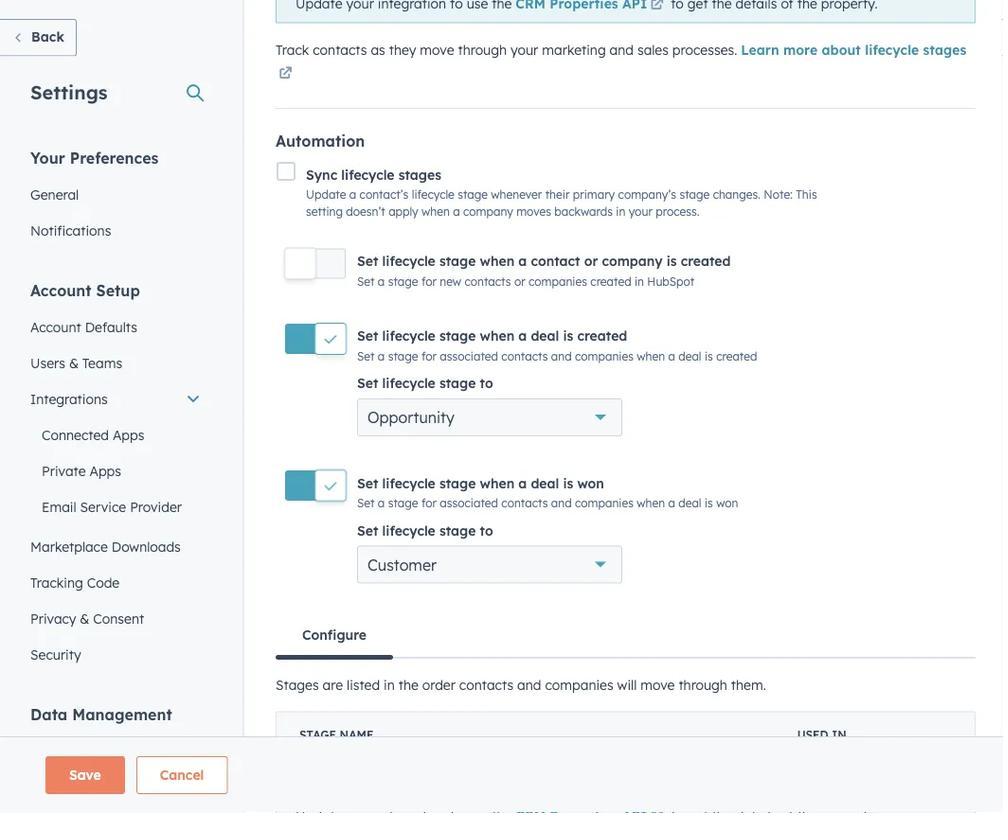 Task type: locate. For each thing, give the bounding box(es) containing it.
company's
[[618, 188, 677, 202]]

this
[[796, 188, 817, 202]]

for inside set lifecycle stage when a contact or company is created set a stage for new contacts or companies created in hubspot
[[422, 274, 437, 288]]

1 account from the top
[[30, 281, 92, 300]]

hubspot
[[648, 274, 695, 288]]

to up customer popup button in the bottom of the page
[[480, 523, 493, 539]]

notifications link
[[19, 213, 212, 249]]

contacts
[[313, 41, 367, 58], [465, 274, 511, 288], [502, 349, 548, 364], [502, 496, 548, 511], [459, 677, 514, 694]]

1 vertical spatial through
[[679, 677, 728, 694]]

associated inside set lifecycle stage when a deal is won set a stage for associated contacts and companies when a deal is won
[[440, 496, 498, 511]]

0 vertical spatial move
[[420, 41, 454, 58]]

stage up new
[[440, 253, 476, 269]]

and
[[610, 41, 634, 58], [551, 349, 572, 364], [551, 496, 572, 511], [517, 677, 542, 694]]

1 to from the top
[[480, 375, 493, 392]]

deal
[[531, 328, 559, 345], [679, 349, 702, 364], [531, 475, 559, 492], [679, 496, 702, 511]]

1 vertical spatial won
[[716, 496, 739, 511]]

2 set from the top
[[357, 274, 375, 288]]

1 set from the top
[[357, 253, 378, 269]]

0 vertical spatial account
[[30, 281, 92, 300]]

and inside set lifecycle stage when a deal is won set a stage for associated contacts and companies when a deal is won
[[551, 496, 572, 511]]

stage down opportunity popup button
[[440, 475, 476, 492]]

& right the users
[[69, 355, 79, 371]]

1 vertical spatial stages
[[399, 166, 442, 183]]

1 for from the top
[[422, 274, 437, 288]]

in inside sync lifecycle stages update a contact's lifecycle stage whenever their primary company's stage changes. note: this setting doesn't apply when a company moves backwards in your process.
[[616, 205, 626, 219]]

consent
[[93, 611, 144, 627]]

service
[[80, 499, 126, 515]]

and up customer popup button in the bottom of the page
[[551, 496, 572, 511]]

your down company's
[[629, 205, 653, 219]]

5 set from the top
[[357, 375, 378, 392]]

associated up customer popup button in the bottom of the page
[[440, 496, 498, 511]]

0 vertical spatial associated
[[440, 349, 498, 364]]

1 vertical spatial your
[[629, 205, 653, 219]]

contacts right new
[[465, 274, 511, 288]]

apps for private apps
[[90, 463, 121, 479]]

management
[[72, 705, 172, 724]]

customer
[[368, 556, 437, 575]]

0 horizontal spatial or
[[514, 274, 526, 288]]

apps for connected apps
[[113, 427, 144, 443]]

opportunity
[[368, 409, 455, 427]]

account for account defaults
[[30, 319, 81, 335]]

6 set from the top
[[357, 475, 378, 492]]

0 vertical spatial set lifecycle stage to
[[357, 375, 493, 392]]

0 vertical spatial stages
[[923, 41, 967, 58]]

backwards
[[555, 205, 613, 219]]

and down set lifecycle stage when a contact or company is created set a stage for new contacts or companies created in hubspot
[[551, 349, 572, 364]]

2 for from the top
[[422, 349, 437, 364]]

set lifecycle stage to up opportunity
[[357, 375, 493, 392]]

set lifecycle stage when a deal is created set a stage for associated contacts and companies when a deal is created
[[357, 328, 758, 364]]

company up hubspot
[[602, 253, 663, 269]]

0 vertical spatial won
[[577, 475, 604, 492]]

stages inside sync lifecycle stages update a contact's lifecycle stage whenever their primary company's stage changes. note: this setting doesn't apply when a company moves backwards in your process.
[[399, 166, 442, 183]]

1 horizontal spatial stages
[[923, 41, 967, 58]]

0 horizontal spatial &
[[69, 355, 79, 371]]

8 set from the top
[[357, 523, 378, 539]]

contacts inside set lifecycle stage when a deal is created set a stage for associated contacts and companies when a deal is created
[[502, 349, 548, 364]]

a
[[349, 188, 357, 202], [453, 205, 460, 219], [519, 253, 527, 269], [378, 274, 385, 288], [519, 328, 527, 345], [378, 349, 385, 364], [668, 349, 675, 364], [519, 475, 527, 492], [378, 496, 385, 511], [668, 496, 675, 511]]

companies inside tab panel
[[545, 677, 614, 694]]

as
[[371, 41, 385, 58]]

account up account defaults at the top left of the page
[[30, 281, 92, 300]]

configure
[[302, 627, 367, 643]]

2 to from the top
[[480, 523, 493, 539]]

1 vertical spatial for
[[422, 349, 437, 364]]

stage
[[458, 188, 488, 202], [680, 188, 710, 202], [440, 253, 476, 269], [388, 274, 418, 288], [440, 328, 476, 345], [388, 349, 418, 364], [440, 375, 476, 392], [440, 475, 476, 492], [388, 496, 418, 511], [440, 523, 476, 539]]

1 vertical spatial set lifecycle stage to
[[357, 523, 493, 539]]

integrations button
[[19, 381, 212, 417]]

your
[[511, 41, 539, 58], [629, 205, 653, 219]]

privacy
[[30, 611, 76, 627]]

account
[[30, 281, 92, 300], [30, 319, 81, 335]]

for
[[422, 274, 437, 288], [422, 349, 437, 364], [422, 496, 437, 511]]

stage up opportunity popup button
[[440, 375, 476, 392]]

associated
[[440, 349, 498, 364], [440, 496, 498, 511]]

your
[[30, 148, 65, 167]]

stages inside the learn more about lifecycle stages link
[[923, 41, 967, 58]]

stages
[[923, 41, 967, 58], [399, 166, 442, 183]]

& right privacy
[[80, 611, 89, 627]]

0 horizontal spatial through
[[458, 41, 507, 58]]

general
[[30, 186, 79, 203]]

apps
[[113, 427, 144, 443], [90, 463, 121, 479]]

or right new
[[514, 274, 526, 288]]

used in
[[798, 728, 847, 742]]

1 horizontal spatial your
[[629, 205, 653, 219]]

0 vertical spatial or
[[584, 253, 598, 269]]

1 associated from the top
[[440, 349, 498, 364]]

when
[[422, 205, 450, 219], [480, 253, 515, 269], [480, 328, 515, 345], [637, 349, 665, 364], [480, 475, 515, 492], [637, 496, 665, 511]]

cancel
[[160, 768, 204, 784]]

through inside tab panel
[[679, 677, 728, 694]]

associated up opportunity popup button
[[440, 349, 498, 364]]

contacts left as
[[313, 41, 367, 58]]

teams
[[82, 355, 122, 371]]

privacy & consent link
[[19, 601, 212, 637]]

1 horizontal spatial or
[[584, 253, 598, 269]]

marketplace downloads link
[[19, 529, 212, 565]]

2 vertical spatial for
[[422, 496, 437, 511]]

company
[[463, 205, 513, 219], [602, 253, 663, 269]]

your inside sync lifecycle stages update a contact's lifecycle stage whenever their primary company's stage changes. note: this setting doesn't apply when a company moves backwards in your process.
[[629, 205, 653, 219]]

created
[[681, 253, 731, 269], [591, 274, 632, 288], [577, 328, 628, 345], [716, 349, 758, 364]]

stage name
[[299, 728, 374, 742]]

for inside set lifecycle stage when a deal is created set a stage for associated contacts and companies when a deal is created
[[422, 349, 437, 364]]

1 vertical spatial or
[[514, 274, 526, 288]]

0 horizontal spatial company
[[463, 205, 513, 219]]

1 vertical spatial &
[[80, 611, 89, 627]]

marketing
[[542, 41, 606, 58]]

move
[[420, 41, 454, 58], [641, 677, 675, 694]]

1 vertical spatial account
[[30, 319, 81, 335]]

apps inside the private apps link
[[90, 463, 121, 479]]

to
[[480, 375, 493, 392], [480, 523, 493, 539]]

move right they
[[420, 41, 454, 58]]

for inside set lifecycle stage when a deal is won set a stage for associated contacts and companies when a deal is won
[[422, 496, 437, 511]]

them.
[[731, 677, 767, 694]]

lifecycle inside set lifecycle stage when a contact or company is created set a stage for new contacts or companies created in hubspot
[[382, 253, 436, 269]]

through right they
[[458, 41, 507, 58]]

name
[[340, 728, 374, 742]]

1 horizontal spatial move
[[641, 677, 675, 694]]

0 vertical spatial &
[[69, 355, 79, 371]]

1 horizontal spatial company
[[602, 253, 663, 269]]

your preferences element
[[19, 147, 212, 249]]

2 associated from the top
[[440, 496, 498, 511]]

your preferences
[[30, 148, 159, 167]]

0 horizontal spatial won
[[577, 475, 604, 492]]

in left the the
[[384, 677, 395, 694]]

through
[[458, 41, 507, 58], [679, 677, 728, 694]]

contacts up opportunity popup button
[[502, 349, 548, 364]]

for left new
[[422, 274, 437, 288]]

back link
[[0, 19, 77, 56]]

link opens in a new window image
[[279, 67, 292, 81]]

email service provider link
[[19, 489, 212, 525]]

to up opportunity popup button
[[480, 375, 493, 392]]

account inside "link"
[[30, 319, 81, 335]]

in left hubspot
[[635, 274, 644, 288]]

contacts up customer popup button in the bottom of the page
[[502, 496, 548, 511]]

sync lifecycle stages update a contact's lifecycle stage whenever their primary company's stage changes. note: this setting doesn't apply when a company moves backwards in your process.
[[306, 166, 817, 219]]

company down whenever on the top of the page
[[463, 205, 513, 219]]

new
[[440, 274, 462, 288]]

downloads
[[112, 539, 181, 555]]

marketplace
[[30, 539, 108, 555]]

0 vertical spatial company
[[463, 205, 513, 219]]

0 vertical spatial to
[[480, 375, 493, 392]]

2 set lifecycle stage to from the top
[[357, 523, 493, 539]]

0 vertical spatial for
[[422, 274, 437, 288]]

contact
[[531, 253, 580, 269]]

process.
[[656, 205, 700, 219]]

1 vertical spatial apps
[[90, 463, 121, 479]]

1 set lifecycle stage to from the top
[[357, 375, 493, 392]]

users
[[30, 355, 65, 371]]

contacts inside set lifecycle stage when a contact or company is created set a stage for new contacts or companies created in hubspot
[[465, 274, 511, 288]]

general link
[[19, 177, 212, 213]]

primary
[[573, 188, 615, 202]]

used
[[798, 728, 829, 742]]

privacy & consent
[[30, 611, 144, 627]]

for up opportunity
[[422, 349, 437, 364]]

0 horizontal spatial stages
[[399, 166, 442, 183]]

doesn't
[[346, 205, 385, 219]]

0 vertical spatial your
[[511, 41, 539, 58]]

account up the users
[[30, 319, 81, 335]]

for up customer
[[422, 496, 437, 511]]

in right used
[[832, 728, 847, 742]]

private apps
[[42, 463, 121, 479]]

note:
[[764, 188, 793, 202]]

stage left new
[[388, 274, 418, 288]]

1 vertical spatial move
[[641, 677, 675, 694]]

apps inside connected apps link
[[113, 427, 144, 443]]

& for privacy
[[80, 611, 89, 627]]

0 vertical spatial apps
[[113, 427, 144, 443]]

or right the contact
[[584, 253, 598, 269]]

more
[[784, 41, 818, 58]]

they
[[389, 41, 416, 58]]

2 account from the top
[[30, 319, 81, 335]]

0 vertical spatial through
[[458, 41, 507, 58]]

set lifecycle stage to for customer
[[357, 523, 493, 539]]

move right will
[[641, 677, 675, 694]]

through left them.
[[679, 677, 728, 694]]

associated for opportunity
[[440, 349, 498, 364]]

in down company's
[[616, 205, 626, 219]]

link opens in a new window image
[[651, 0, 664, 15], [651, 0, 664, 12], [279, 63, 292, 85]]

security link
[[19, 637, 212, 673]]

1 vertical spatial to
[[480, 523, 493, 539]]

your left marketing
[[511, 41, 539, 58]]

1 horizontal spatial &
[[80, 611, 89, 627]]

email service provider
[[42, 499, 182, 515]]

in
[[616, 205, 626, 219], [635, 274, 644, 288], [384, 677, 395, 694], [832, 728, 847, 742]]

apps down integrations button
[[113, 427, 144, 443]]

stage left whenever on the top of the page
[[458, 188, 488, 202]]

opportunity button
[[357, 399, 623, 437]]

& inside users & teams link
[[69, 355, 79, 371]]

& inside privacy & consent link
[[80, 611, 89, 627]]

contacts right order
[[459, 677, 514, 694]]

processes.
[[673, 41, 738, 58]]

link opens in a new window image inside the learn more about lifecycle stages link
[[279, 63, 292, 85]]

1 vertical spatial associated
[[440, 496, 498, 511]]

won
[[577, 475, 604, 492], [716, 496, 739, 511]]

companies
[[529, 274, 587, 288], [575, 349, 634, 364], [575, 496, 634, 511], [545, 677, 614, 694]]

companies inside set lifecycle stage when a deal is won set a stage for associated contacts and companies when a deal is won
[[575, 496, 634, 511]]

account setup element
[[19, 280, 212, 673]]

3 for from the top
[[422, 496, 437, 511]]

set lifecycle stage to up customer
[[357, 523, 493, 539]]

1 horizontal spatial through
[[679, 677, 728, 694]]

1 vertical spatial company
[[602, 253, 663, 269]]

apps up service
[[90, 463, 121, 479]]

and right order
[[517, 677, 542, 694]]

associated inside set lifecycle stage when a deal is created set a stage for associated contacts and companies when a deal is created
[[440, 349, 498, 364]]

stage up the process.
[[680, 188, 710, 202]]



Task type: vqa. For each thing, say whether or not it's contained in the screenshot.
'About'
yes



Task type: describe. For each thing, give the bounding box(es) containing it.
email
[[42, 499, 76, 515]]

contacts inside tab panel
[[459, 677, 514, 694]]

account defaults link
[[19, 309, 212, 345]]

for for opportunity
[[422, 349, 437, 364]]

stage up opportunity
[[388, 349, 418, 364]]

notifications
[[30, 222, 111, 239]]

sync
[[306, 166, 338, 183]]

company inside set lifecycle stage when a contact or company is created set a stage for new contacts or companies created in hubspot
[[602, 253, 663, 269]]

to for customer
[[480, 523, 493, 539]]

automation
[[276, 132, 365, 151]]

settings
[[30, 80, 108, 104]]

stage down new
[[440, 328, 476, 345]]

tracking code
[[30, 575, 120, 591]]

contact's
[[360, 188, 409, 202]]

the
[[399, 677, 419, 694]]

to for opportunity
[[480, 375, 493, 392]]

private apps link
[[19, 453, 212, 489]]

in inside set lifecycle stage when a contact or company is created set a stage for new contacts or companies created in hubspot
[[635, 274, 644, 288]]

when inside sync lifecycle stages update a contact's lifecycle stage whenever their primary company's stage changes. note: this setting doesn't apply when a company moves backwards in your process.
[[422, 205, 450, 219]]

7 set from the top
[[357, 496, 375, 511]]

set lifecycle stage when a contact or company is created set a stage for new contacts or companies created in hubspot
[[357, 253, 731, 288]]

stage up customer popup button in the bottom of the page
[[440, 523, 476, 539]]

apply
[[389, 205, 418, 219]]

track contacts as they move through your marketing and sales processes.
[[276, 41, 741, 58]]

are
[[323, 677, 343, 694]]

their
[[545, 188, 570, 202]]

update
[[306, 188, 346, 202]]

stages are listed in the order contacts and companies will move through them.
[[276, 677, 767, 694]]

account for account setup
[[30, 281, 92, 300]]

lifecycle inside set lifecycle stage when a deal is created set a stage for associated contacts and companies when a deal is created
[[382, 328, 436, 345]]

lifecycle inside set lifecycle stage when a deal is won set a stage for associated contacts and companies when a deal is won
[[382, 475, 436, 492]]

preferences
[[70, 148, 159, 167]]

stages
[[276, 677, 319, 694]]

move inside tab panel
[[641, 677, 675, 694]]

sales
[[638, 41, 669, 58]]

moves
[[517, 205, 551, 219]]

connected
[[42, 427, 109, 443]]

code
[[87, 575, 120, 591]]

associated for customer
[[440, 496, 498, 511]]

will
[[617, 677, 637, 694]]

4 set from the top
[[357, 349, 375, 364]]

3 set from the top
[[357, 328, 378, 345]]

connected apps link
[[19, 417, 212, 453]]

private
[[42, 463, 86, 479]]

users & teams link
[[19, 345, 212, 381]]

page section element
[[0, 757, 1003, 795]]

tracking code link
[[19, 565, 212, 601]]

when inside set lifecycle stage when a contact or company is created set a stage for new contacts or companies created in hubspot
[[480, 253, 515, 269]]

setting
[[306, 205, 343, 219]]

whenever
[[491, 188, 542, 202]]

changes.
[[713, 188, 761, 202]]

is inside set lifecycle stage when a contact or company is created set a stage for new contacts or companies created in hubspot
[[667, 253, 677, 269]]

tracking
[[30, 575, 83, 591]]

& for users
[[69, 355, 79, 371]]

learn more about lifecycle stages
[[741, 41, 967, 58]]

data
[[30, 705, 68, 724]]

learn
[[741, 41, 780, 58]]

data management
[[30, 705, 172, 724]]

account defaults
[[30, 319, 137, 335]]

and inside tab panel
[[517, 677, 542, 694]]

stages are listed in the order contacts and companies will move through them. tab panel
[[276, 658, 976, 814]]

and inside set lifecycle stage when a deal is created set a stage for associated contacts and companies when a deal is created
[[551, 349, 572, 364]]

stage
[[299, 728, 336, 742]]

track
[[276, 41, 309, 58]]

integrations
[[30, 391, 108, 407]]

set lifecycle stage when a deal is won set a stage for associated contacts and companies when a deal is won
[[357, 475, 739, 511]]

0 horizontal spatial your
[[511, 41, 539, 58]]

lifecycle inside the learn more about lifecycle stages link
[[865, 41, 919, 58]]

and left sales
[[610, 41, 634, 58]]

order
[[422, 677, 456, 694]]

marketplace downloads
[[30, 539, 181, 555]]

users & teams
[[30, 355, 122, 371]]

connected apps
[[42, 427, 144, 443]]

account setup
[[30, 281, 140, 300]]

0 horizontal spatial move
[[420, 41, 454, 58]]

set lifecycle stage to for opportunity
[[357, 375, 493, 392]]

setup
[[96, 281, 140, 300]]

listed
[[347, 677, 380, 694]]

security
[[30, 647, 81, 663]]

cancel button
[[136, 757, 228, 795]]

company inside sync lifecycle stages update a contact's lifecycle stage whenever their primary company's stage changes. note: this setting doesn't apply when a company moves backwards in your process.
[[463, 205, 513, 219]]

companies inside set lifecycle stage when a deal is created set a stage for associated contacts and companies when a deal is created
[[575, 349, 634, 364]]

stage up customer
[[388, 496, 418, 511]]

learn more about lifecycle stages link
[[276, 41, 967, 85]]

save
[[69, 768, 101, 784]]

save button
[[45, 757, 125, 795]]

about
[[822, 41, 861, 58]]

contacts inside set lifecycle stage when a deal is won set a stage for associated contacts and companies when a deal is won
[[502, 496, 548, 511]]

customer button
[[357, 546, 623, 584]]

for for customer
[[422, 496, 437, 511]]

configure link
[[276, 613, 393, 660]]

1 horizontal spatial won
[[716, 496, 739, 511]]

companies inside set lifecycle stage when a contact or company is created set a stage for new contacts or companies created in hubspot
[[529, 274, 587, 288]]



